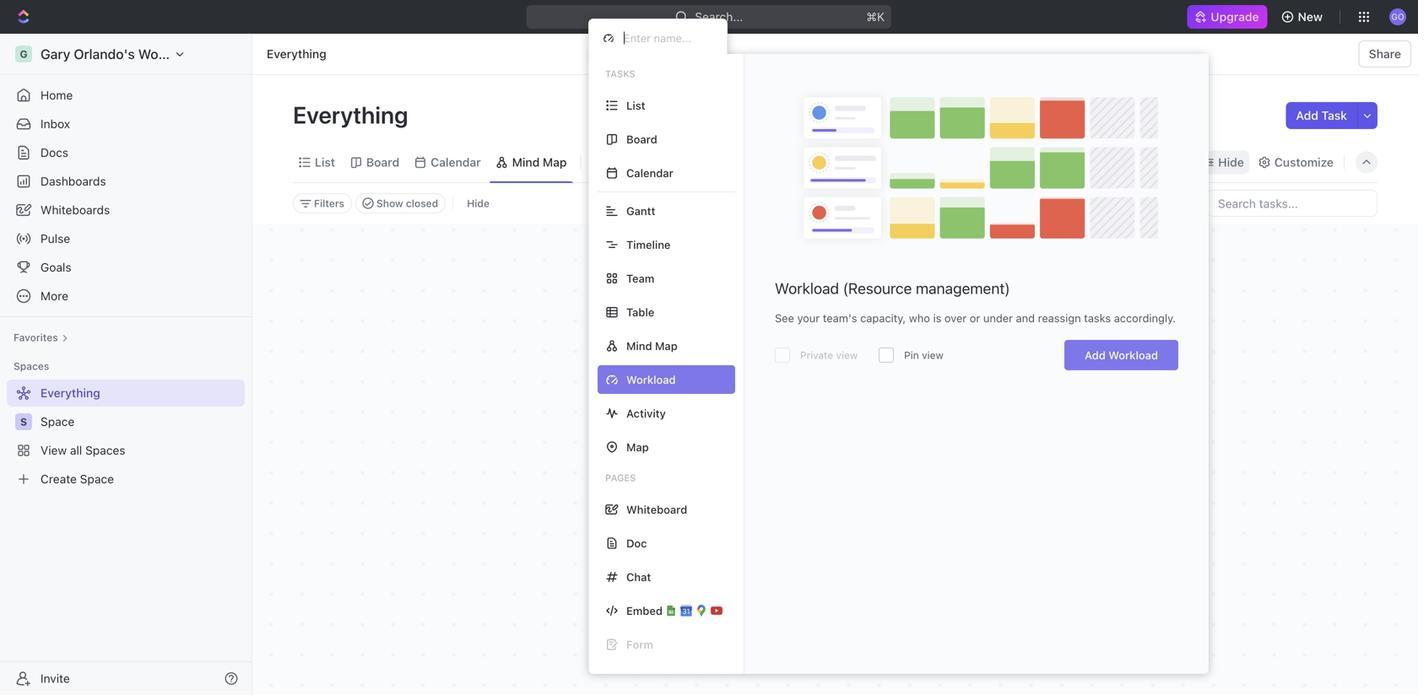 Task type: locate. For each thing, give the bounding box(es) containing it.
1 vertical spatial list
[[315, 155, 335, 169]]

1 horizontal spatial map
[[627, 441, 649, 454]]

add inside button
[[1297, 109, 1319, 122]]

over
[[945, 312, 967, 325]]

add
[[1297, 109, 1319, 122], [1085, 349, 1106, 362]]

0 vertical spatial board
[[627, 133, 658, 146]]

docs link
[[7, 139, 245, 166]]

1 horizontal spatial add
[[1297, 109, 1319, 122]]

1 vertical spatial hide
[[467, 198, 490, 209]]

2 vertical spatial map
[[627, 441, 649, 454]]

view for private view
[[837, 350, 858, 361]]

0 vertical spatial map
[[543, 155, 567, 169]]

0 vertical spatial everything
[[267, 47, 327, 61]]

0 vertical spatial add
[[1297, 109, 1319, 122]]

board
[[627, 133, 658, 146], [367, 155, 400, 169]]

map left view dropdown button
[[543, 155, 567, 169]]

results
[[834, 513, 881, 531]]

1 horizontal spatial mind
[[627, 340, 653, 353]]

0 horizontal spatial mind map
[[512, 155, 567, 169]]

calendar up gantt
[[627, 167, 674, 179]]

mind map link
[[509, 151, 567, 174]]

whiteboards link
[[7, 197, 245, 224]]

found.
[[885, 513, 930, 531]]

embed
[[627, 605, 663, 618]]

calendar
[[431, 155, 481, 169], [627, 167, 674, 179]]

inbox link
[[7, 111, 245, 138]]

goals
[[41, 261, 71, 274]]

see your team's capacity, who is over or under and reassign tasks accordingly.
[[775, 312, 1176, 325]]

1 vertical spatial mind map
[[627, 340, 678, 353]]

share button
[[1360, 41, 1412, 68]]

mind map
[[512, 155, 567, 169], [627, 340, 678, 353]]

pulse
[[41, 232, 70, 246]]

search button
[[1129, 151, 1195, 174]]

hide down calendar link
[[467, 198, 490, 209]]

everything
[[267, 47, 327, 61], [293, 101, 414, 129]]

1 vertical spatial workload
[[1109, 349, 1159, 362]]

tasks
[[606, 68, 636, 79]]

0 horizontal spatial view
[[837, 350, 858, 361]]

0 horizontal spatial calendar
[[431, 155, 481, 169]]

is
[[934, 312, 942, 325]]

calendar link
[[428, 151, 481, 174]]

workload up your
[[775, 280, 840, 298]]

table
[[627, 306, 655, 319]]

gantt
[[627, 205, 656, 217]]

tree inside sidebar navigation
[[7, 380, 245, 493]]

2 horizontal spatial map
[[655, 340, 678, 353]]

view
[[837, 350, 858, 361], [922, 350, 944, 361]]

mind map down table in the top left of the page
[[627, 340, 678, 353]]

0 horizontal spatial hide
[[467, 198, 490, 209]]

1 vertical spatial add
[[1085, 349, 1106, 362]]

workload down accordingly.
[[1109, 349, 1159, 362]]

no matching results found.
[[742, 513, 930, 531]]

sidebar navigation
[[0, 34, 253, 696]]

map down activity
[[627, 441, 649, 454]]

view right private
[[837, 350, 858, 361]]

hide button
[[460, 193, 497, 214]]

1 horizontal spatial hide
[[1219, 155, 1245, 169]]

Search tasks... text field
[[1209, 191, 1378, 216]]

0 vertical spatial list
[[627, 99, 646, 112]]

add task
[[1297, 109, 1348, 122]]

upgrade
[[1211, 10, 1260, 24]]

view button
[[588, 151, 643, 174]]

list left board link
[[315, 155, 335, 169]]

board up view
[[627, 133, 658, 146]]

0 horizontal spatial board
[[367, 155, 400, 169]]

customize button
[[1253, 151, 1340, 174]]

map up activity
[[655, 340, 678, 353]]

workload
[[775, 280, 840, 298], [1109, 349, 1159, 362]]

dashboards
[[41, 174, 106, 188]]

0 horizontal spatial add
[[1085, 349, 1106, 362]]

Enter name... field
[[622, 31, 714, 45]]

1 view from the left
[[837, 350, 858, 361]]

mind down table in the top left of the page
[[627, 340, 653, 353]]

hide
[[1219, 155, 1245, 169], [467, 198, 490, 209]]

0 vertical spatial hide
[[1219, 155, 1245, 169]]

2 view from the left
[[922, 350, 944, 361]]

who
[[909, 312, 931, 325]]

1 horizontal spatial board
[[627, 133, 658, 146]]

1 horizontal spatial view
[[922, 350, 944, 361]]

or
[[970, 312, 981, 325]]

0 horizontal spatial mind
[[512, 155, 540, 169]]

mind right calendar link
[[512, 155, 540, 169]]

0 horizontal spatial workload
[[775, 280, 840, 298]]

0 horizontal spatial map
[[543, 155, 567, 169]]

chat
[[627, 571, 651, 584]]

mind
[[512, 155, 540, 169], [627, 340, 653, 353]]

tree
[[7, 380, 245, 493]]

1 horizontal spatial calendar
[[627, 167, 674, 179]]

mind map left view dropdown button
[[512, 155, 567, 169]]

board link
[[363, 151, 400, 174]]

add left task
[[1297, 109, 1319, 122]]

list
[[627, 99, 646, 112], [315, 155, 335, 169]]

board up show
[[367, 155, 400, 169]]

0 vertical spatial mind
[[512, 155, 540, 169]]

view right pin on the bottom of page
[[922, 350, 944, 361]]

timeline
[[627, 239, 671, 251]]

share
[[1370, 47, 1402, 61]]

tasks
[[1085, 312, 1112, 325]]

add down 'tasks'
[[1085, 349, 1106, 362]]

map
[[543, 155, 567, 169], [655, 340, 678, 353], [627, 441, 649, 454]]

calendar up hide button
[[431, 155, 481, 169]]

upgrade link
[[1188, 5, 1268, 29]]

new
[[1299, 10, 1323, 24]]

add for add task
[[1297, 109, 1319, 122]]

1 vertical spatial board
[[367, 155, 400, 169]]

hide right search
[[1219, 155, 1245, 169]]

list down tasks
[[627, 99, 646, 112]]

your
[[798, 312, 820, 325]]

under
[[984, 312, 1014, 325]]



Task type: describe. For each thing, give the bounding box(es) containing it.
1 vertical spatial mind
[[627, 340, 653, 353]]

accordingly.
[[1115, 312, 1176, 325]]

1 vertical spatial everything
[[293, 101, 414, 129]]

workload (resource management)
[[775, 280, 1011, 298]]

show closed
[[377, 198, 439, 209]]

1 vertical spatial map
[[655, 340, 678, 353]]

0 vertical spatial workload
[[775, 280, 840, 298]]

closed
[[406, 198, 439, 209]]

show
[[377, 198, 403, 209]]

1 horizontal spatial workload
[[1109, 349, 1159, 362]]

and
[[1017, 312, 1036, 325]]

favorites
[[14, 332, 58, 344]]

form
[[627, 639, 654, 652]]

spaces
[[14, 361, 49, 372]]

customize
[[1275, 155, 1334, 169]]

view for pin view
[[922, 350, 944, 361]]

(resource
[[843, 280, 913, 298]]

dashboards link
[[7, 168, 245, 195]]

team
[[627, 272, 655, 285]]

show closed button
[[356, 193, 446, 214]]

everything inside "link"
[[267, 47, 327, 61]]

view
[[610, 155, 637, 169]]

see
[[775, 312, 795, 325]]

new button
[[1275, 3, 1334, 30]]

0 vertical spatial mind map
[[512, 155, 567, 169]]

home link
[[7, 82, 245, 109]]

view button
[[588, 143, 643, 182]]

task
[[1322, 109, 1348, 122]]

activity
[[627, 408, 666, 420]]

matching
[[765, 513, 830, 531]]

favorites button
[[7, 328, 75, 348]]

1 horizontal spatial list
[[627, 99, 646, 112]]

docs
[[41, 146, 68, 160]]

team's
[[823, 312, 858, 325]]

⌘k
[[867, 10, 885, 24]]

everything link
[[263, 44, 331, 64]]

doc
[[627, 538, 647, 550]]

pages
[[606, 473, 636, 484]]

private
[[801, 350, 834, 361]]

list link
[[312, 151, 335, 174]]

pin
[[905, 350, 920, 361]]

management)
[[916, 280, 1011, 298]]

hide button
[[1199, 151, 1250, 174]]

invite
[[41, 672, 70, 686]]

1 horizontal spatial mind map
[[627, 340, 678, 353]]

home
[[41, 88, 73, 102]]

private view
[[801, 350, 858, 361]]

search
[[1151, 155, 1190, 169]]

inbox
[[41, 117, 70, 131]]

reassign
[[1039, 312, 1082, 325]]

goals link
[[7, 254, 245, 281]]

add task button
[[1287, 102, 1358, 129]]

pin view
[[905, 350, 944, 361]]

no
[[742, 513, 762, 531]]

search...
[[696, 10, 744, 24]]

0 horizontal spatial list
[[315, 155, 335, 169]]

whiteboards
[[41, 203, 110, 217]]

pulse link
[[7, 226, 245, 253]]

whiteboard
[[627, 504, 688, 516]]

capacity,
[[861, 312, 906, 325]]

add workload
[[1085, 349, 1159, 362]]

hide inside button
[[467, 198, 490, 209]]

hide inside dropdown button
[[1219, 155, 1245, 169]]

add for add workload
[[1085, 349, 1106, 362]]



Task type: vqa. For each thing, say whether or not it's contained in the screenshot.
S Space
no



